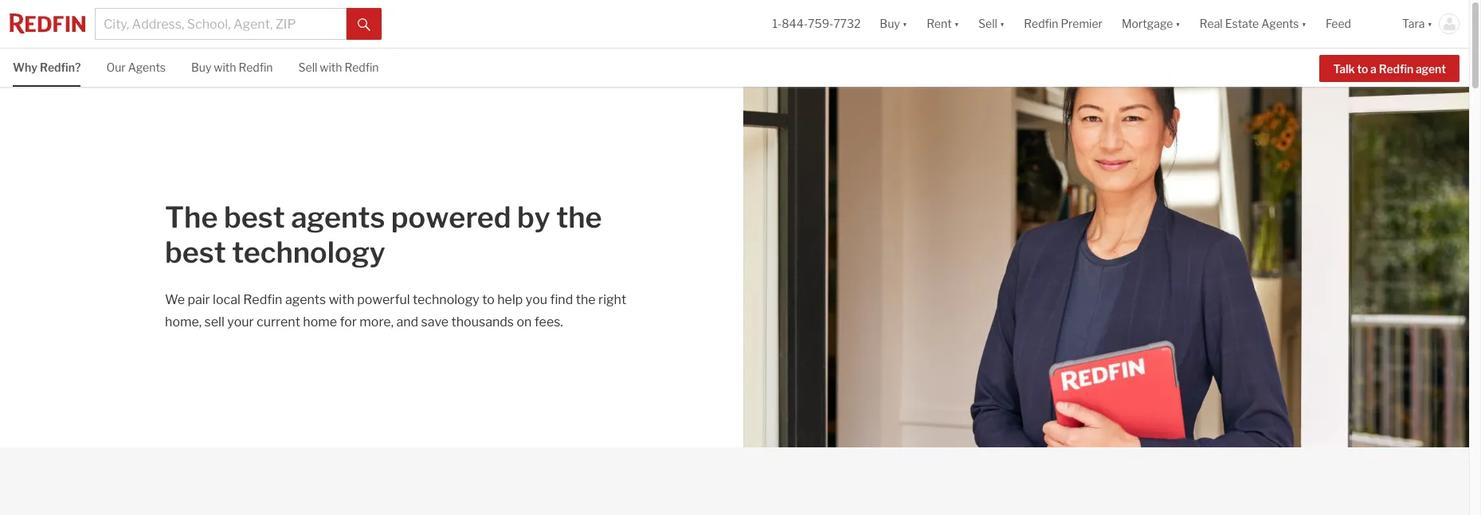 Task type: describe. For each thing, give the bounding box(es) containing it.
sell
[[205, 315, 225, 330]]

▾ for rent ▾
[[955, 17, 960, 31]]

sell for sell ▾
[[979, 17, 998, 31]]

find
[[550, 293, 573, 308]]

mortgage
[[1122, 17, 1174, 31]]

buy for buy with redfin
[[191, 61, 212, 74]]

tara
[[1403, 17, 1426, 31]]

the best agents powered by the best technology
[[165, 200, 602, 271]]

rent
[[927, 17, 952, 31]]

759-
[[808, 17, 834, 31]]

1-844-759-7732 link
[[773, 17, 861, 31]]

help
[[498, 293, 523, 308]]

best up pair
[[165, 235, 226, 271]]

sell with redfin link
[[299, 49, 379, 85]]

rent ▾ button
[[918, 0, 969, 48]]

our agents link
[[106, 49, 166, 85]]

rent ▾
[[927, 17, 960, 31]]

feed
[[1326, 17, 1352, 31]]

with inside we pair local redfin agents with powerful technology to help you find the right home, sell your current home for more, and save thousands on fees.
[[329, 293, 354, 308]]

redfin right a
[[1379, 62, 1414, 76]]

buy ▾ button
[[880, 0, 908, 48]]

save
[[421, 315, 449, 330]]

on
[[517, 315, 532, 330]]

agents inside "the best agents powered by the best technology"
[[291, 200, 385, 235]]

buy ▾
[[880, 17, 908, 31]]

and
[[397, 315, 419, 330]]

we
[[165, 293, 185, 308]]

our
[[106, 61, 126, 74]]

our agents
[[106, 61, 166, 74]]

▾ for buy ▾
[[903, 17, 908, 31]]

local
[[213, 293, 241, 308]]

mortgage ▾ button
[[1113, 0, 1191, 48]]

home,
[[165, 315, 202, 330]]

844-
[[782, 17, 808, 31]]

mortgage ▾
[[1122, 17, 1181, 31]]

to inside button
[[1358, 62, 1369, 76]]

with for buy
[[214, 61, 236, 74]]

real
[[1200, 17, 1223, 31]]

estate
[[1226, 17, 1260, 31]]

rent ▾ button
[[927, 0, 960, 48]]

a
[[1371, 62, 1377, 76]]

your
[[227, 315, 254, 330]]

sell for sell with redfin
[[299, 61, 318, 74]]

why redfin?
[[13, 61, 81, 74]]

thousands
[[452, 315, 514, 330]]

sell ▾ button
[[979, 0, 1005, 48]]

▾ for sell ▾
[[1000, 17, 1005, 31]]

to inside we pair local redfin agents with powerful technology to help you find the right home, sell your current home for more, and save thousands on fees.
[[482, 293, 495, 308]]

with for sell
[[320, 61, 342, 74]]

the inside "the best agents powered by the best technology"
[[557, 200, 602, 235]]

redfin down city, address, school, agent, zip search field
[[239, 61, 273, 74]]

the
[[165, 200, 218, 235]]

right
[[599, 293, 627, 308]]

▾ for mortgage ▾
[[1176, 17, 1181, 31]]

5 ▾ from the left
[[1302, 17, 1307, 31]]

home
[[303, 315, 337, 330]]

redfin down submit search image
[[345, 61, 379, 74]]

1-844-759-7732
[[773, 17, 861, 31]]

redfin?
[[40, 61, 81, 74]]

buy with redfin link
[[191, 49, 273, 85]]

sell ▾
[[979, 17, 1005, 31]]

for
[[340, 315, 357, 330]]

pair
[[188, 293, 210, 308]]

best right the
[[224, 200, 285, 235]]



Task type: locate. For each thing, give the bounding box(es) containing it.
tara ▾
[[1403, 17, 1433, 31]]

with
[[214, 61, 236, 74], [320, 61, 342, 74], [329, 293, 354, 308]]

0 vertical spatial technology
[[232, 235, 386, 271]]

talk to a redfin agent
[[1334, 62, 1447, 76]]

1 vertical spatial technology
[[413, 293, 480, 308]]

a woman walking down the stairs image
[[744, 87, 1470, 448]]

talk
[[1334, 62, 1356, 76]]

technology up 'home'
[[232, 235, 386, 271]]

3 ▾ from the left
[[1000, 17, 1005, 31]]

sell right 'buy with redfin' at the top left of page
[[299, 61, 318, 74]]

0 vertical spatial sell
[[979, 17, 998, 31]]

technology for powerful
[[413, 293, 480, 308]]

real estate agents ▾ link
[[1200, 0, 1307, 48]]

4 ▾ from the left
[[1176, 17, 1181, 31]]

to
[[1358, 62, 1369, 76], [482, 293, 495, 308]]

to left help
[[482, 293, 495, 308]]

▾ left feed
[[1302, 17, 1307, 31]]

technology
[[232, 235, 386, 271], [413, 293, 480, 308]]

1 ▾ from the left
[[903, 17, 908, 31]]

submit search image
[[358, 18, 371, 31]]

1 horizontal spatial technology
[[413, 293, 480, 308]]

why
[[13, 61, 38, 74]]

▾ right mortgage
[[1176, 17, 1181, 31]]

0 horizontal spatial technology
[[232, 235, 386, 271]]

mortgage ▾ button
[[1122, 0, 1181, 48]]

more,
[[360, 315, 394, 330]]

0 vertical spatial agents
[[1262, 17, 1300, 31]]

talk to a redfin agent button
[[1320, 55, 1460, 82]]

we pair local redfin agents with powerful technology to help you find the right home, sell your current home for more, and save thousands on fees.
[[165, 293, 627, 330]]

best
[[224, 200, 285, 235], [165, 235, 226, 271]]

▾ right rent
[[955, 17, 960, 31]]

sell ▾ button
[[969, 0, 1015, 48]]

buy right 7732
[[880, 17, 900, 31]]

buy down city, address, school, agent, zip search field
[[191, 61, 212, 74]]

1 vertical spatial the
[[576, 293, 596, 308]]

redfin premier
[[1025, 17, 1103, 31]]

current
[[257, 315, 300, 330]]

0 horizontal spatial to
[[482, 293, 495, 308]]

0 vertical spatial agents
[[291, 200, 385, 235]]

City, Address, School, Agent, ZIP search field
[[95, 8, 347, 40]]

agents right estate
[[1262, 17, 1300, 31]]

buy with redfin
[[191, 61, 273, 74]]

agents
[[1262, 17, 1300, 31], [128, 61, 166, 74]]

agents inside we pair local redfin agents with powerful technology to help you find the right home, sell your current home for more, and save thousands on fees.
[[285, 293, 326, 308]]

1 vertical spatial agents
[[285, 293, 326, 308]]

the inside we pair local redfin agents with powerful technology to help you find the right home, sell your current home for more, and save thousands on fees.
[[576, 293, 596, 308]]

powerful
[[357, 293, 410, 308]]

sell
[[979, 17, 998, 31], [299, 61, 318, 74]]

agents right our
[[128, 61, 166, 74]]

to left a
[[1358, 62, 1369, 76]]

0 horizontal spatial agents
[[128, 61, 166, 74]]

technology for best
[[232, 235, 386, 271]]

7732
[[834, 17, 861, 31]]

redfin premier button
[[1015, 0, 1113, 48]]

1 horizontal spatial sell
[[979, 17, 998, 31]]

buy inside dropdown button
[[880, 17, 900, 31]]

technology inside we pair local redfin agents with powerful technology to help you find the right home, sell your current home for more, and save thousands on fees.
[[413, 293, 480, 308]]

1 vertical spatial sell
[[299, 61, 318, 74]]

▾ right rent ▾
[[1000, 17, 1005, 31]]

redfin
[[1025, 17, 1059, 31], [239, 61, 273, 74], [345, 61, 379, 74], [1379, 62, 1414, 76], [243, 293, 283, 308]]

technology up save
[[413, 293, 480, 308]]

you
[[526, 293, 548, 308]]

1 horizontal spatial buy
[[880, 17, 900, 31]]

the
[[557, 200, 602, 235], [576, 293, 596, 308]]

▾ left rent
[[903, 17, 908, 31]]

redfin inside we pair local redfin agents with powerful technology to help you find the right home, sell your current home for more, and save thousands on fees.
[[243, 293, 283, 308]]

1 horizontal spatial agents
[[1262, 17, 1300, 31]]

0 vertical spatial to
[[1358, 62, 1369, 76]]

▾ for tara ▾
[[1428, 17, 1433, 31]]

0 horizontal spatial sell
[[299, 61, 318, 74]]

buy ▾ button
[[871, 0, 918, 48]]

by
[[517, 200, 551, 235]]

▾ right tara
[[1428, 17, 1433, 31]]

sell right rent ▾
[[979, 17, 998, 31]]

agents
[[291, 200, 385, 235], [285, 293, 326, 308]]

redfin up current
[[243, 293, 283, 308]]

feed button
[[1317, 0, 1393, 48]]

1 vertical spatial agents
[[128, 61, 166, 74]]

0 vertical spatial buy
[[880, 17, 900, 31]]

redfin left premier
[[1025, 17, 1059, 31]]

sell inside dropdown button
[[979, 17, 998, 31]]

premier
[[1061, 17, 1103, 31]]

▾
[[903, 17, 908, 31], [955, 17, 960, 31], [1000, 17, 1005, 31], [1176, 17, 1181, 31], [1302, 17, 1307, 31], [1428, 17, 1433, 31]]

6 ▾ from the left
[[1428, 17, 1433, 31]]

buy for buy ▾
[[880, 17, 900, 31]]

technology inside "the best agents powered by the best technology"
[[232, 235, 386, 271]]

buy
[[880, 17, 900, 31], [191, 61, 212, 74]]

powered
[[391, 200, 511, 235]]

real estate agents ▾ button
[[1191, 0, 1317, 48]]

2 ▾ from the left
[[955, 17, 960, 31]]

the right find at the bottom left of the page
[[576, 293, 596, 308]]

agents inside dropdown button
[[1262, 17, 1300, 31]]

agent
[[1416, 62, 1447, 76]]

1 vertical spatial buy
[[191, 61, 212, 74]]

1 horizontal spatial to
[[1358, 62, 1369, 76]]

1-
[[773, 17, 782, 31]]

why redfin? link
[[13, 49, 81, 85]]

sell with redfin
[[299, 61, 379, 74]]

0 vertical spatial the
[[557, 200, 602, 235]]

0 horizontal spatial buy
[[191, 61, 212, 74]]

real estate agents ▾
[[1200, 17, 1307, 31]]

fees.
[[535, 315, 563, 330]]

the right by
[[557, 200, 602, 235]]

1 vertical spatial to
[[482, 293, 495, 308]]



Task type: vqa. For each thing, say whether or not it's contained in the screenshot.
the us
no



